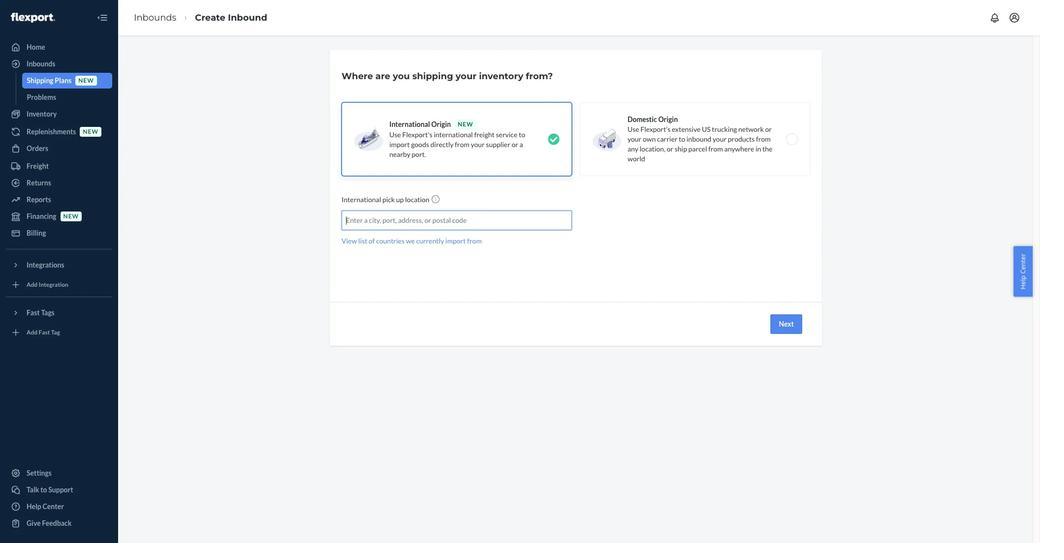 Task type: vqa. For each thing, say whether or not it's contained in the screenshot.
"Learn More about why your SKU may not import."
no



Task type: describe. For each thing, give the bounding box(es) containing it.
your inside use flexport's international freight service to import goods directly from your supplier or a nearby port.
[[471, 140, 485, 149]]

give
[[27, 520, 41, 528]]

help inside button
[[1019, 276, 1028, 290]]

fast tags button
[[6, 305, 112, 321]]

directly
[[431, 140, 454, 149]]

add integration
[[27, 281, 68, 289]]

currently
[[416, 237, 444, 245]]

are
[[376, 71, 391, 82]]

nearby
[[390, 150, 411, 159]]

enter
[[346, 216, 363, 225]]

flexport's
[[403, 131, 433, 139]]

products
[[728, 135, 755, 143]]

import for from
[[446, 237, 466, 245]]

orders
[[27, 144, 48, 153]]

service
[[496, 131, 518, 139]]

inventory link
[[6, 106, 112, 122]]

new for shipping plans
[[78, 77, 94, 84]]

add fast tag link
[[6, 325, 112, 341]]

where are you shipping your inventory from?
[[342, 71, 553, 82]]

integrations button
[[6, 258, 112, 273]]

international for international origin
[[390, 120, 430, 129]]

support
[[48, 486, 73, 494]]

own
[[643, 135, 656, 143]]

inbounds inside breadcrumbs navigation
[[134, 12, 176, 23]]

1 vertical spatial center
[[43, 503, 64, 511]]

the
[[763, 145, 773, 153]]

billing
[[27, 229, 46, 237]]

your down "trucking"
[[713, 135, 727, 143]]

help center inside button
[[1019, 254, 1028, 290]]

home link
[[6, 39, 112, 55]]

inbound
[[687, 135, 712, 143]]

1 vertical spatial inbounds
[[27, 60, 55, 68]]

from right parcel
[[709, 145, 723, 153]]

shipping
[[27, 76, 53, 85]]

talk to support button
[[6, 483, 112, 498]]

origin for domestic
[[659, 115, 678, 124]]

shipping
[[413, 71, 453, 82]]

give feedback
[[27, 520, 72, 528]]

fast inside dropdown button
[[27, 309, 40, 317]]

or inside use flexport's international freight service to import goods directly from your supplier or a nearby port.
[[512, 140, 519, 149]]

supplier
[[486, 140, 511, 149]]

0 vertical spatial inbounds link
[[134, 12, 176, 23]]

open account menu image
[[1009, 12, 1021, 24]]

any
[[628, 145, 639, 153]]

pick
[[383, 196, 395, 204]]

postal
[[433, 216, 451, 225]]

you
[[393, 71, 410, 82]]

use inside domestic origin use flexport's extensive us trucking network or your own carrier to inbound your products from any location, or ship parcel from anywhere in the world
[[628, 125, 640, 133]]

port.
[[412, 150, 426, 159]]

problems link
[[22, 90, 112, 105]]

location,
[[640, 145, 666, 153]]

problems
[[27, 93, 56, 101]]

origin for international
[[432, 120, 451, 129]]

close navigation image
[[97, 12, 108, 24]]

create inbound
[[195, 12, 267, 23]]

give feedback button
[[6, 516, 112, 532]]

international origin
[[390, 120, 451, 129]]

port,
[[383, 216, 397, 225]]

help center link
[[6, 499, 112, 515]]

integration
[[39, 281, 68, 289]]

trucking
[[712, 125, 737, 133]]

billing link
[[6, 226, 112, 241]]

orders link
[[6, 141, 112, 157]]

your up the "any"
[[628, 135, 642, 143]]

world
[[628, 155, 645, 163]]

talk
[[27, 486, 39, 494]]

or left postal
[[425, 216, 431, 225]]

use inside use flexport's international freight service to import goods directly from your supplier or a nearby port.
[[390, 131, 401, 139]]

or down carrier
[[667, 145, 674, 153]]

add fast tag
[[27, 329, 60, 337]]

in
[[756, 145, 762, 153]]

location
[[405, 196, 430, 204]]

new for financing
[[63, 213, 79, 220]]

ship
[[675, 145, 687, 153]]

freight link
[[6, 159, 112, 174]]

from inside button
[[467, 237, 482, 245]]

us
[[702, 125, 711, 133]]

extensive
[[672, 125, 701, 133]]

from?
[[526, 71, 553, 82]]

create inbound link
[[195, 12, 267, 23]]

next
[[779, 320, 794, 329]]

freight
[[27, 162, 49, 170]]

network
[[739, 125, 764, 133]]

domestic
[[628, 115, 657, 124]]

to inside domestic origin use flexport's extensive us trucking network or your own carrier to inbound your products from any location, or ship parcel from anywhere in the world
[[679, 135, 686, 143]]

returns
[[27, 179, 51, 187]]

returns link
[[6, 175, 112, 191]]

a inside use flexport's international freight service to import goods directly from your supplier or a nearby port.
[[520, 140, 523, 149]]



Task type: locate. For each thing, give the bounding box(es) containing it.
1 add from the top
[[27, 281, 38, 289]]

import down code
[[446, 237, 466, 245]]

0 horizontal spatial international
[[342, 196, 381, 204]]

up
[[396, 196, 404, 204]]

new right the plans
[[78, 77, 94, 84]]

new
[[78, 77, 94, 84], [458, 121, 474, 128], [83, 128, 98, 136], [63, 213, 79, 220]]

import inside use flexport's international freight service to import goods directly from your supplier or a nearby port.
[[390, 140, 410, 149]]

1 horizontal spatial origin
[[659, 115, 678, 124]]

add integration link
[[6, 277, 112, 293]]

add inside add fast tag link
[[27, 329, 38, 337]]

0 vertical spatial add
[[27, 281, 38, 289]]

or
[[766, 125, 772, 133], [512, 140, 519, 149], [667, 145, 674, 153], [425, 216, 431, 225]]

0 horizontal spatial to
[[40, 486, 47, 494]]

fast left tag on the left bottom of page
[[39, 329, 50, 337]]

check circle image
[[548, 133, 560, 145]]

1 vertical spatial international
[[342, 196, 381, 204]]

open notifications image
[[989, 12, 1001, 24]]

1 horizontal spatial help
[[1019, 276, 1028, 290]]

import for goods
[[390, 140, 410, 149]]

goods
[[411, 140, 429, 149]]

of
[[369, 237, 375, 245]]

settings
[[27, 469, 52, 478]]

where
[[342, 71, 373, 82]]

1 horizontal spatial use
[[628, 125, 640, 133]]

1 vertical spatial inbounds link
[[6, 56, 112, 72]]

1 vertical spatial fast
[[39, 329, 50, 337]]

settings link
[[6, 466, 112, 482]]

view
[[342, 237, 357, 245]]

0 horizontal spatial center
[[43, 503, 64, 511]]

reports
[[27, 196, 51, 204]]

international
[[434, 131, 473, 139]]

view list of countries we currently import from button
[[342, 236, 482, 246]]

new down reports link
[[63, 213, 79, 220]]

origin inside domestic origin use flexport's extensive us trucking network or your own carrier to inbound your products from any location, or ship parcel from anywhere in the world
[[659, 115, 678, 124]]

add inside add integration link
[[27, 281, 38, 289]]

2 add from the top
[[27, 329, 38, 337]]

code
[[453, 216, 467, 225]]

0 horizontal spatial origin
[[432, 120, 451, 129]]

from right currently
[[467, 237, 482, 245]]

to up ship
[[679, 135, 686, 143]]

anywhere
[[725, 145, 755, 153]]

1 vertical spatial import
[[446, 237, 466, 245]]

next button
[[771, 315, 803, 334]]

origin up 'international'
[[432, 120, 451, 129]]

parcel
[[689, 145, 707, 153]]

use up nearby at the left top
[[390, 131, 401, 139]]

enter a city, port, address, or postal code
[[346, 216, 467, 225]]

international for international pick up location
[[342, 196, 381, 204]]

freight
[[474, 131, 495, 139]]

2 horizontal spatial to
[[679, 135, 686, 143]]

your down freight
[[471, 140, 485, 149]]

a
[[520, 140, 523, 149], [364, 216, 368, 225]]

your
[[456, 71, 477, 82], [628, 135, 642, 143], [713, 135, 727, 143], [471, 140, 485, 149]]

1 horizontal spatial inbounds
[[134, 12, 176, 23]]

0 horizontal spatial help center
[[27, 503, 64, 511]]

a left city, at top
[[364, 216, 368, 225]]

1 horizontal spatial center
[[1019, 254, 1028, 274]]

add for add fast tag
[[27, 329, 38, 337]]

fast tags
[[27, 309, 55, 317]]

or right network
[[766, 125, 772, 133]]

import inside button
[[446, 237, 466, 245]]

fast
[[27, 309, 40, 317], [39, 329, 50, 337]]

import up nearby at the left top
[[390, 140, 410, 149]]

0 horizontal spatial import
[[390, 140, 410, 149]]

help
[[1019, 276, 1028, 290], [27, 503, 41, 511]]

1 horizontal spatial to
[[519, 131, 525, 139]]

1 vertical spatial help
[[27, 503, 41, 511]]

replenishments
[[27, 128, 76, 136]]

0 horizontal spatial use
[[390, 131, 401, 139]]

we
[[406, 237, 415, 245]]

new up orders "link" on the top of the page
[[83, 128, 98, 136]]

list
[[358, 237, 368, 245]]

to
[[519, 131, 525, 139], [679, 135, 686, 143], [40, 486, 47, 494]]

financing
[[27, 212, 56, 221]]

add for add integration
[[27, 281, 38, 289]]

1 horizontal spatial inbounds link
[[134, 12, 176, 23]]

0 vertical spatial international
[[390, 120, 430, 129]]

feedback
[[42, 520, 72, 528]]

1 horizontal spatial international
[[390, 120, 430, 129]]

0 vertical spatial fast
[[27, 309, 40, 317]]

your right shipping at top
[[456, 71, 477, 82]]

domestic origin use flexport's extensive us trucking network or your own carrier to inbound your products from any location, or ship parcel from anywhere in the world
[[628, 115, 773, 163]]

a right supplier
[[520, 140, 523, 149]]

city,
[[369, 216, 381, 225]]

reports link
[[6, 192, 112, 208]]

from inside use flexport's international freight service to import goods directly from your supplier or a nearby port.
[[455, 140, 470, 149]]

to right talk
[[40, 486, 47, 494]]

0 horizontal spatial inbounds link
[[6, 56, 112, 72]]

0 vertical spatial help center
[[1019, 254, 1028, 290]]

to inside use flexport's international freight service to import goods directly from your supplier or a nearby port.
[[519, 131, 525, 139]]

1 horizontal spatial help center
[[1019, 254, 1028, 290]]

origin up flexport's
[[659, 115, 678, 124]]

to inside talk to support button
[[40, 486, 47, 494]]

new up 'international'
[[458, 121, 474, 128]]

integrations
[[27, 261, 64, 269]]

breadcrumbs navigation
[[126, 3, 275, 32]]

address,
[[398, 216, 423, 225]]

help center
[[1019, 254, 1028, 290], [27, 503, 64, 511]]

new for replenishments
[[83, 128, 98, 136]]

0 vertical spatial a
[[520, 140, 523, 149]]

0 horizontal spatial a
[[364, 216, 368, 225]]

help center button
[[1014, 247, 1033, 297]]

0 horizontal spatial help
[[27, 503, 41, 511]]

origin
[[659, 115, 678, 124], [432, 120, 451, 129]]

flexport's
[[641, 125, 671, 133]]

tag
[[51, 329, 60, 337]]

inventory
[[27, 110, 57, 118]]

inbounds
[[134, 12, 176, 23], [27, 60, 55, 68]]

add down fast tags
[[27, 329, 38, 337]]

tags
[[41, 309, 55, 317]]

plans
[[55, 76, 72, 85]]

use flexport's international freight service to import goods directly from your supplier or a nearby port.
[[390, 131, 525, 159]]

inbound
[[228, 12, 267, 23]]

international up enter
[[342, 196, 381, 204]]

1 vertical spatial a
[[364, 216, 368, 225]]

1 horizontal spatial import
[[446, 237, 466, 245]]

add
[[27, 281, 38, 289], [27, 329, 38, 337]]

to right the service
[[519, 131, 525, 139]]

inventory
[[479, 71, 524, 82]]

home
[[27, 43, 45, 51]]

1 horizontal spatial a
[[520, 140, 523, 149]]

use down domestic on the right top of page
[[628, 125, 640, 133]]

import
[[390, 140, 410, 149], [446, 237, 466, 245]]

international
[[390, 120, 430, 129], [342, 196, 381, 204]]

inbounds link
[[134, 12, 176, 23], [6, 56, 112, 72]]

1 vertical spatial help center
[[27, 503, 64, 511]]

0 vertical spatial import
[[390, 140, 410, 149]]

from up the
[[757, 135, 771, 143]]

1 vertical spatial add
[[27, 329, 38, 337]]

fast left tags
[[27, 309, 40, 317]]

add left integration at the bottom left
[[27, 281, 38, 289]]

international up the flexport's
[[390, 120, 430, 129]]

view list of countries we currently import from
[[342, 237, 482, 245]]

create
[[195, 12, 226, 23]]

0 vertical spatial center
[[1019, 254, 1028, 274]]

or down the service
[[512, 140, 519, 149]]

center
[[1019, 254, 1028, 274], [43, 503, 64, 511]]

international pick up location
[[342, 196, 431, 204]]

new for international origin
[[458, 121, 474, 128]]

countries
[[376, 237, 405, 245]]

talk to support
[[27, 486, 73, 494]]

center inside button
[[1019, 254, 1028, 274]]

carrier
[[657, 135, 678, 143]]

shipping plans
[[27, 76, 72, 85]]

flexport logo image
[[11, 13, 55, 23]]

from
[[757, 135, 771, 143], [455, 140, 470, 149], [709, 145, 723, 153], [467, 237, 482, 245]]

from down 'international'
[[455, 140, 470, 149]]

0 vertical spatial help
[[1019, 276, 1028, 290]]

0 horizontal spatial inbounds
[[27, 60, 55, 68]]

0 vertical spatial inbounds
[[134, 12, 176, 23]]



